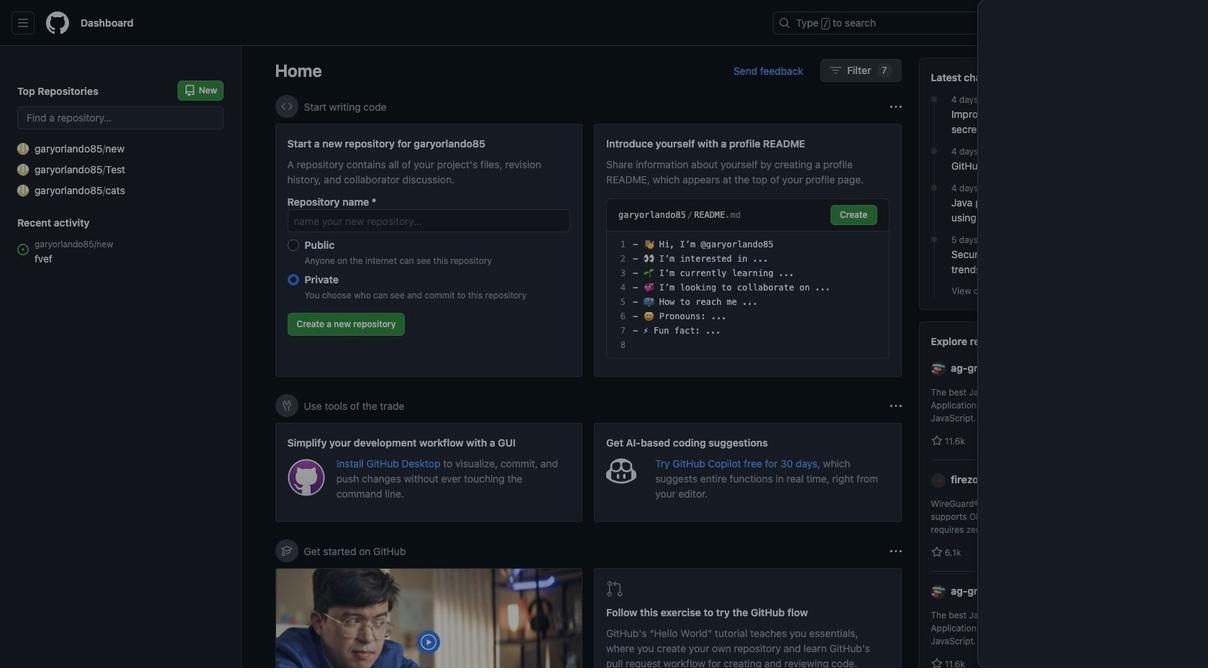 Task type: describe. For each thing, give the bounding box(es) containing it.
2 dot fill image from the top
[[929, 234, 941, 245]]

1 dot fill image from the top
[[929, 145, 941, 157]]

explore repositories navigation
[[919, 322, 1176, 669]]

1 star image from the top
[[932, 435, 943, 447]]

2 star image from the top
[[932, 658, 943, 669]]



Task type: locate. For each thing, give the bounding box(es) containing it.
explore element
[[919, 58, 1176, 669]]

homepage image
[[46, 12, 69, 35]]

0 vertical spatial dot fill image
[[929, 145, 941, 157]]

star image
[[932, 547, 943, 558]]

dot fill image
[[929, 94, 941, 105], [929, 182, 941, 194]]

2 dot fill image from the top
[[929, 182, 941, 194]]

0 vertical spatial dot fill image
[[929, 94, 941, 105]]

account element
[[0, 46, 242, 669]]

1 vertical spatial dot fill image
[[929, 234, 941, 245]]

star image
[[932, 435, 943, 447], [932, 658, 943, 669]]

1 vertical spatial star image
[[932, 658, 943, 669]]

1 vertical spatial dot fill image
[[929, 182, 941, 194]]

0 vertical spatial star image
[[932, 435, 943, 447]]

1 dot fill image from the top
[[929, 94, 941, 105]]

dot fill image
[[929, 145, 941, 157], [929, 234, 941, 245]]



Task type: vqa. For each thing, say whether or not it's contained in the screenshot.
3rd dot fill image from the top of the Explore ELEMENT
yes



